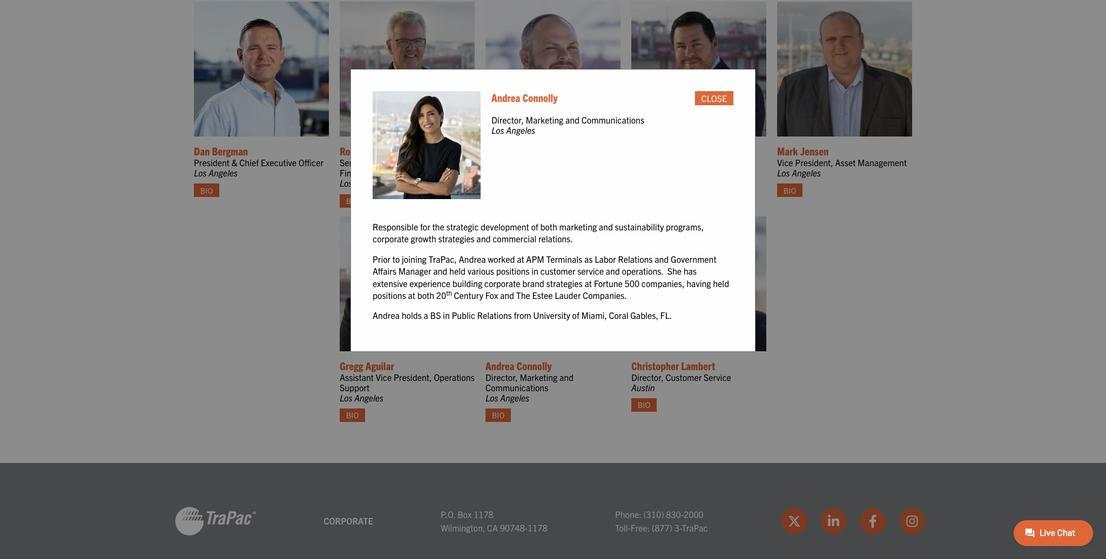 Task type: locate. For each thing, give the bounding box(es) containing it.
connolly
[[523, 91, 558, 104], [517, 359, 552, 372]]

strategic
[[446, 221, 479, 232]]

customer
[[666, 372, 702, 383]]

chief inside the dan bergman president & chief executive officer los angeles
[[239, 157, 259, 168]]

and inside th century fox and the estee lauder companies.
[[500, 290, 514, 301]]

president, for gregg aguilar
[[394, 372, 432, 383]]

0 vertical spatial both
[[540, 221, 557, 232]]

of
[[531, 221, 538, 232], [572, 310, 580, 321]]

phone:
[[615, 509, 642, 520]]

1 horizontal spatial at
[[517, 254, 524, 265]]

&
[[232, 157, 237, 168]]

1 vertical spatial both
[[417, 290, 434, 301]]

corporate down responsible
[[373, 234, 409, 244]]

officer inside ron triemstra senior vice president, chief financial officer los angeles
[[376, 168, 401, 178]]

and inside "director, marketing and communications los angeles"
[[566, 115, 580, 125]]

bio link for mark
[[777, 184, 803, 197]]

0 horizontal spatial of
[[531, 221, 538, 232]]

angeles inside the dan bergman president & chief executive officer los angeles
[[209, 168, 238, 178]]

andrea connolly director, marketing and communications los angeles
[[486, 359, 574, 403]]

corporate image
[[175, 507, 256, 537]]

communications
[[582, 115, 644, 125], [486, 382, 548, 393]]

bio down president
[[200, 186, 213, 195]]

andrea inside prior to joining trapac, andrea worked at apm terminals as labor relations and government affairs manager and held various positions in customer service and operations.  she has extensive experience building corporate brand strategies at fortune 500 companies, having held positions at both 20
[[459, 254, 486, 265]]

officer
[[299, 157, 324, 168], [376, 168, 401, 178]]

held
[[449, 266, 466, 277], [713, 278, 729, 289]]

as
[[584, 254, 593, 265]]

1 vertical spatial connolly
[[517, 359, 552, 372]]

0 vertical spatial relations
[[618, 254, 653, 265]]

andrea for andrea connolly director, marketing and communications los angeles
[[486, 359, 514, 372]]

austin
[[631, 382, 655, 393]]

1 horizontal spatial in
[[532, 266, 538, 277]]

apm
[[526, 254, 544, 265]]

vice right senior
[[366, 157, 382, 168]]

0 vertical spatial of
[[531, 221, 538, 232]]

connolly for andrea connolly
[[523, 91, 558, 104]]

corporate
[[373, 234, 409, 244], [484, 278, 520, 289]]

vice inside ron triemstra senior vice president, chief financial officer los angeles
[[366, 157, 382, 168]]

director, left customer
[[631, 372, 664, 383]]

officer inside the dan bergman president & chief executive officer los angeles
[[299, 157, 324, 168]]

both up relations. at the top
[[540, 221, 557, 232]]

1 vertical spatial 1178
[[528, 523, 548, 534]]

1 vertical spatial at
[[585, 278, 592, 289]]

positions down worked
[[496, 266, 530, 277]]

1 horizontal spatial communications
[[582, 115, 644, 125]]

bio for gregg
[[346, 411, 359, 420]]

bio link down support
[[340, 409, 365, 422]]

held up building
[[449, 266, 466, 277]]

at up holds
[[408, 290, 415, 301]]

0 vertical spatial corporate
[[373, 234, 409, 244]]

angeles
[[506, 125, 535, 136], [209, 168, 238, 178], [792, 168, 821, 178], [355, 178, 384, 189], [355, 393, 384, 403], [500, 393, 529, 403]]

bio down austin
[[638, 400, 650, 410]]

0 horizontal spatial officer
[[299, 157, 324, 168]]

1 vertical spatial strategies
[[546, 278, 583, 289]]

both
[[540, 221, 557, 232], [417, 290, 434, 301]]

1 horizontal spatial strategies
[[546, 278, 583, 289]]

los inside ron triemstra senior vice president, chief financial officer los angeles
[[340, 178, 353, 189]]

1 chief from the left
[[239, 157, 259, 168]]

and
[[566, 115, 580, 125], [599, 221, 613, 232], [477, 234, 491, 244], [655, 254, 669, 265], [433, 266, 447, 277], [606, 266, 620, 277], [500, 290, 514, 301], [560, 372, 574, 383]]

bio down support
[[346, 411, 359, 420]]

1178 right ca
[[528, 523, 548, 534]]

marketing inside "director, marketing and communications los angeles"
[[526, 115, 564, 125]]

president, right the financial
[[384, 157, 422, 168]]

bio link down mark
[[777, 184, 803, 197]]

connolly down from
[[517, 359, 552, 372]]

bio down andrea connolly director, marketing and communications los angeles
[[492, 411, 505, 420]]

corporate up fox
[[484, 278, 520, 289]]

vice
[[366, 157, 382, 168], [777, 157, 793, 168], [376, 372, 392, 383]]

connolly up "director, marketing and communications los angeles" on the top of page
[[523, 91, 558, 104]]

relations inside prior to joining trapac, andrea worked at apm terminals as labor relations and government affairs manager and held various positions in customer service and operations.  she has extensive experience building corporate brand strategies at fortune 500 companies, having held positions at both 20
[[618, 254, 653, 265]]

0 vertical spatial held
[[449, 266, 466, 277]]

1 vertical spatial relations
[[477, 310, 512, 321]]

0 vertical spatial in
[[532, 266, 538, 277]]

0 horizontal spatial chief
[[239, 157, 259, 168]]

bio link for dan
[[194, 184, 219, 197]]

president, inside mark jensen vice president, asset management los angeles
[[795, 157, 833, 168]]

andrea
[[492, 91, 520, 104], [459, 254, 486, 265], [373, 310, 400, 321], [486, 359, 514, 372]]

chief inside ron triemstra senior vice president, chief financial officer los angeles
[[424, 157, 443, 168]]

andrea connolly dialog
[[351, 69, 756, 352]]

financial
[[340, 168, 374, 178]]

responsible for the strategic development of both marketing and sustainability programs, corporate growth strategies and commercial relations.
[[373, 221, 704, 244]]

los inside andrea connolly director, marketing and communications los angeles
[[486, 393, 498, 403]]

programs,
[[666, 221, 704, 232]]

relations up 500
[[618, 254, 653, 265]]

marketing
[[526, 115, 564, 125], [520, 372, 558, 383]]

christopher
[[631, 359, 679, 372]]

0 horizontal spatial positions
[[373, 290, 406, 301]]

officer down triemstra
[[376, 168, 401, 178]]

strategies down strategic on the top of page
[[438, 234, 475, 244]]

positions down extensive
[[373, 290, 406, 301]]

los inside the dan bergman president & chief executive officer los angeles
[[194, 168, 207, 178]]

0 horizontal spatial held
[[449, 266, 466, 277]]

bio link down president
[[194, 184, 219, 197]]

trapac,
[[429, 254, 457, 265]]

marketing inside andrea connolly director, marketing and communications los angeles
[[520, 372, 558, 383]]

has
[[684, 266, 697, 277]]

estee
[[532, 290, 553, 301]]

ron
[[340, 144, 355, 158]]

both down experience
[[417, 290, 434, 301]]

p.o. box 1178 wilmington, ca 90748-1178
[[441, 509, 548, 534]]

1 vertical spatial positions
[[373, 290, 406, 301]]

held right having
[[713, 278, 729, 289]]

0 vertical spatial 1178
[[474, 509, 494, 520]]

gregg aguilar assistant vice president, operations support los angeles
[[340, 359, 475, 403]]

andrea connolly
[[492, 91, 558, 104]]

corporate inside prior to joining trapac, andrea worked at apm terminals as labor relations and government affairs manager and held various positions in customer service and operations.  she has extensive experience building corporate brand strategies at fortune 500 companies, having held positions at both 20
[[484, 278, 520, 289]]

president, inside gregg aguilar assistant vice president, operations support los angeles
[[394, 372, 432, 383]]

relations
[[618, 254, 653, 265], [477, 310, 512, 321]]

20
[[436, 290, 446, 301]]

ron triemstra senior vice president, chief financial officer los angeles
[[340, 144, 443, 189]]

1 horizontal spatial chief
[[424, 157, 443, 168]]

1 horizontal spatial held
[[713, 278, 729, 289]]

vice for triemstra
[[366, 157, 382, 168]]

0 vertical spatial strategies
[[438, 234, 475, 244]]

communications inside "director, marketing and communications los angeles"
[[582, 115, 644, 125]]

0 horizontal spatial corporate
[[373, 234, 409, 244]]

1 horizontal spatial of
[[572, 310, 580, 321]]

of up "commercial" at the left top
[[531, 221, 538, 232]]

bio link down austin
[[631, 399, 657, 412]]

1 horizontal spatial both
[[540, 221, 557, 232]]

0 vertical spatial at
[[517, 254, 524, 265]]

bio for christopher
[[638, 400, 650, 410]]

various
[[468, 266, 494, 277]]

1 vertical spatial marketing
[[520, 372, 558, 383]]

0 horizontal spatial both
[[417, 290, 434, 301]]

to
[[393, 254, 400, 265]]

1 horizontal spatial corporate
[[484, 278, 520, 289]]

1 vertical spatial of
[[572, 310, 580, 321]]

strategies
[[438, 234, 475, 244], [546, 278, 583, 289]]

director, inside andrea connolly director, marketing and communications los angeles
[[486, 372, 518, 383]]

director,
[[492, 115, 524, 125], [486, 372, 518, 383], [631, 372, 664, 383]]

connolly inside dialog
[[523, 91, 558, 104]]

th century fox and the estee lauder companies.
[[446, 289, 627, 301]]

1 vertical spatial communications
[[486, 382, 548, 393]]

bio down the financial
[[346, 196, 359, 206]]

commercial
[[493, 234, 537, 244]]

strategies inside prior to joining trapac, andrea worked at apm terminals as labor relations and government affairs manager and held various positions in customer service and operations.  she has extensive experience building corporate brand strategies at fortune 500 companies, having held positions at both 20
[[546, 278, 583, 289]]

1 horizontal spatial officer
[[376, 168, 401, 178]]

1 horizontal spatial relations
[[618, 254, 653, 265]]

century
[[454, 290, 483, 301]]

0 vertical spatial connolly
[[523, 91, 558, 104]]

0 horizontal spatial relations
[[477, 310, 512, 321]]

lauder
[[555, 290, 581, 301]]

director, inside "director, marketing and communications los angeles"
[[492, 115, 524, 125]]

positions
[[496, 266, 530, 277], [373, 290, 406, 301]]

0 horizontal spatial strategies
[[438, 234, 475, 244]]

government
[[671, 254, 717, 265]]

triemstra
[[358, 144, 396, 158]]

(310)
[[643, 509, 664, 520]]

1 vertical spatial corporate
[[484, 278, 520, 289]]

0 vertical spatial communications
[[582, 115, 644, 125]]

bio for ron
[[346, 196, 359, 206]]

president, left asset
[[795, 157, 833, 168]]

0 horizontal spatial communications
[[486, 382, 548, 393]]

director, right operations
[[486, 372, 518, 383]]

in down the apm
[[532, 266, 538, 277]]

0 vertical spatial marketing
[[526, 115, 564, 125]]

from
[[514, 310, 531, 321]]

in
[[532, 266, 538, 277], [443, 310, 450, 321]]

relations down fox
[[477, 310, 512, 321]]

corporate inside responsible for the strategic development of both marketing and sustainability programs, corporate growth strategies and commercial relations.
[[373, 234, 409, 244]]

bio
[[200, 186, 213, 195], [784, 186, 796, 195], [346, 196, 359, 206], [638, 400, 650, 410], [346, 411, 359, 420], [492, 411, 505, 420]]

fortune
[[594, 278, 623, 289]]

president, left operations
[[394, 372, 432, 383]]

strategies up 'lauder'
[[546, 278, 583, 289]]

officer right "executive"
[[299, 157, 324, 168]]

0 horizontal spatial in
[[443, 310, 450, 321]]

chief
[[239, 157, 259, 168], [424, 157, 443, 168]]

bio down mark
[[784, 186, 796, 195]]

labor
[[595, 254, 616, 265]]

service
[[704, 372, 731, 383]]

vice right assistant at bottom
[[376, 372, 392, 383]]

angeles inside andrea connolly director, marketing and communications los angeles
[[500, 393, 529, 403]]

and inside andrea connolly director, marketing and communications los angeles
[[560, 372, 574, 383]]

she
[[667, 266, 682, 277]]

andrea inside andrea connolly director, marketing and communications los angeles
[[486, 359, 514, 372]]

1 horizontal spatial positions
[[496, 266, 530, 277]]

operations
[[434, 372, 475, 383]]

bio for mark
[[784, 186, 796, 195]]

connolly for andrea connolly director, marketing and communications los angeles
[[517, 359, 552, 372]]

vice inside gregg aguilar assistant vice president, operations support los angeles
[[376, 372, 392, 383]]

los
[[492, 125, 504, 136], [194, 168, 207, 178], [777, 168, 790, 178], [340, 178, 353, 189], [340, 393, 353, 403], [486, 393, 498, 403]]

director, down andrea connolly
[[492, 115, 524, 125]]

angeles inside "director, marketing and communications los angeles"
[[506, 125, 535, 136]]

executive
[[261, 157, 297, 168]]

director, inside christopher lambert director, customer service austin
[[631, 372, 664, 383]]

0 horizontal spatial at
[[408, 290, 415, 301]]

footer
[[0, 464, 1106, 560]]

2 chief from the left
[[424, 157, 443, 168]]

president,
[[384, 157, 422, 168], [795, 157, 833, 168], [394, 372, 432, 383]]

in right bs
[[443, 310, 450, 321]]

both inside responsible for the strategic development of both marketing and sustainability programs, corporate growth strategies and commercial relations.
[[540, 221, 557, 232]]

of left miami,
[[572, 310, 580, 321]]

at left the apm
[[517, 254, 524, 265]]

the
[[516, 290, 530, 301]]

bio link down andrea connolly director, marketing and communications los angeles
[[486, 409, 511, 422]]

fl.
[[660, 310, 672, 321]]

at down service
[[585, 278, 592, 289]]

andrea for andrea holds a bs in public relations from university of miami, coral gables, fl.
[[373, 310, 400, 321]]

phone: (310) 830-2000 toll-free: (877) 3-trapac
[[615, 509, 708, 534]]

bio link down the financial
[[340, 194, 365, 208]]

angeles inside ron triemstra senior vice president, chief financial officer los angeles
[[355, 178, 384, 189]]

service
[[578, 266, 604, 277]]

president, inside ron triemstra senior vice president, chief financial officer los angeles
[[384, 157, 422, 168]]

1178 up ca
[[474, 509, 494, 520]]

0 horizontal spatial 1178
[[474, 509, 494, 520]]

vice left jensen
[[777, 157, 793, 168]]

connolly inside andrea connolly director, marketing and communications los angeles
[[517, 359, 552, 372]]

footer containing p.o. box 1178
[[0, 464, 1106, 560]]



Task type: vqa. For each thing, say whether or not it's contained in the screenshot.


Task type: describe. For each thing, give the bounding box(es) containing it.
miami,
[[582, 310, 607, 321]]

worked
[[488, 254, 515, 265]]

p.o.
[[441, 509, 456, 520]]

affairs
[[373, 266, 397, 277]]

830-
[[666, 509, 684, 520]]

for
[[420, 221, 430, 232]]

director, for christopher
[[631, 372, 664, 383]]

dan
[[194, 144, 210, 158]]

a
[[424, 310, 428, 321]]

asset
[[835, 157, 856, 168]]

aguilar
[[366, 359, 394, 372]]

extensive
[[373, 278, 408, 289]]

manager
[[398, 266, 431, 277]]

1 vertical spatial held
[[713, 278, 729, 289]]

ca
[[487, 523, 498, 534]]

strategies inside responsible for the strategic development of both marketing and sustainability programs, corporate growth strategies and commercial relations.
[[438, 234, 475, 244]]

bio link for andrea
[[486, 409, 511, 422]]

holds
[[402, 310, 422, 321]]

relations.
[[539, 234, 573, 244]]

christopher lambert director, customer service austin
[[631, 359, 731, 393]]

responsible
[[373, 221, 418, 232]]

growth
[[411, 234, 436, 244]]

los inside "director, marketing and communications los angeles"
[[492, 125, 504, 136]]

angeles inside mark jensen vice president, asset management los angeles
[[792, 168, 821, 178]]

th
[[446, 289, 452, 297]]

having
[[687, 278, 711, 289]]

bergman
[[212, 144, 248, 158]]

bio link for gregg
[[340, 409, 365, 422]]

senior
[[340, 157, 364, 168]]

president
[[194, 157, 230, 168]]

vice inside mark jensen vice president, asset management los angeles
[[777, 157, 793, 168]]

president, for ron triemstra
[[384, 157, 422, 168]]

bio link for ron
[[340, 194, 365, 208]]

2000
[[684, 509, 704, 520]]

andrea for andrea connolly
[[492, 91, 520, 104]]

gregg
[[340, 359, 363, 372]]

jensen
[[800, 144, 829, 158]]

university
[[533, 310, 570, 321]]

500
[[625, 278, 640, 289]]

1 horizontal spatial 1178
[[528, 523, 548, 534]]

the
[[432, 221, 444, 232]]

trapac
[[682, 523, 708, 534]]

building
[[453, 278, 482, 289]]

2 vertical spatial at
[[408, 290, 415, 301]]

bio link for christopher
[[631, 399, 657, 412]]

joining
[[402, 254, 427, 265]]

los inside mark jensen vice president, asset management los angeles
[[777, 168, 790, 178]]

in inside prior to joining trapac, andrea worked at apm terminals as labor relations and government affairs manager and held various positions in customer service and operations.  she has extensive experience building corporate brand strategies at fortune 500 companies, having held positions at both 20
[[532, 266, 538, 277]]

close
[[701, 93, 727, 104]]

bs
[[430, 310, 441, 321]]

wilmington,
[[441, 523, 485, 534]]

lambert
[[681, 359, 715, 372]]

gables,
[[630, 310, 658, 321]]

public
[[452, 310, 475, 321]]

dan bergman president & chief executive officer los angeles
[[194, 144, 324, 178]]

coral
[[609, 310, 629, 321]]

corporate
[[324, 516, 373, 527]]

terminals
[[546, 254, 582, 265]]

support
[[340, 382, 370, 393]]

prior
[[373, 254, 391, 265]]

marketing
[[559, 221, 597, 232]]

experience
[[410, 278, 451, 289]]

mark jensen vice president, asset management los angeles
[[777, 144, 907, 178]]

brand
[[522, 278, 544, 289]]

free:
[[631, 523, 650, 534]]

bio for andrea
[[492, 411, 505, 420]]

development
[[481, 221, 529, 232]]

2 horizontal spatial at
[[585, 278, 592, 289]]

fox
[[485, 290, 498, 301]]

(877)
[[652, 523, 673, 534]]

box
[[458, 509, 472, 520]]

sustainability
[[615, 221, 664, 232]]

mark
[[777, 144, 798, 158]]

3-
[[675, 523, 682, 534]]

customer
[[540, 266, 576, 277]]

andrea holds a bs in public relations from university of miami, coral gables, fl.
[[373, 310, 672, 321]]

bio for dan
[[200, 186, 213, 195]]

both inside prior to joining trapac, andrea worked at apm terminals as labor relations and government affairs manager and held various positions in customer service and operations.  she has extensive experience building corporate brand strategies at fortune 500 companies, having held positions at both 20
[[417, 290, 434, 301]]

of inside responsible for the strategic development of both marketing and sustainability programs, corporate growth strategies and commercial relations.
[[531, 221, 538, 232]]

vice for aguilar
[[376, 372, 392, 383]]

1 vertical spatial in
[[443, 310, 450, 321]]

communications inside andrea connolly director, marketing and communications los angeles
[[486, 382, 548, 393]]

companies.
[[583, 290, 627, 301]]

assistant
[[340, 372, 374, 383]]

prior to joining trapac, andrea worked at apm terminals as labor relations and government affairs manager and held various positions in customer service and operations.  she has extensive experience building corporate brand strategies at fortune 500 companies, having held positions at both 20
[[373, 254, 729, 301]]

90748-
[[500, 523, 528, 534]]

0 vertical spatial positions
[[496, 266, 530, 277]]

los inside gregg aguilar assistant vice president, operations support los angeles
[[340, 393, 353, 403]]

angeles inside gregg aguilar assistant vice president, operations support los angeles
[[355, 393, 384, 403]]

director, for andrea
[[486, 372, 518, 383]]

toll-
[[615, 523, 631, 534]]

companies,
[[642, 278, 685, 289]]

director, marketing and communications los angeles
[[492, 115, 644, 136]]



